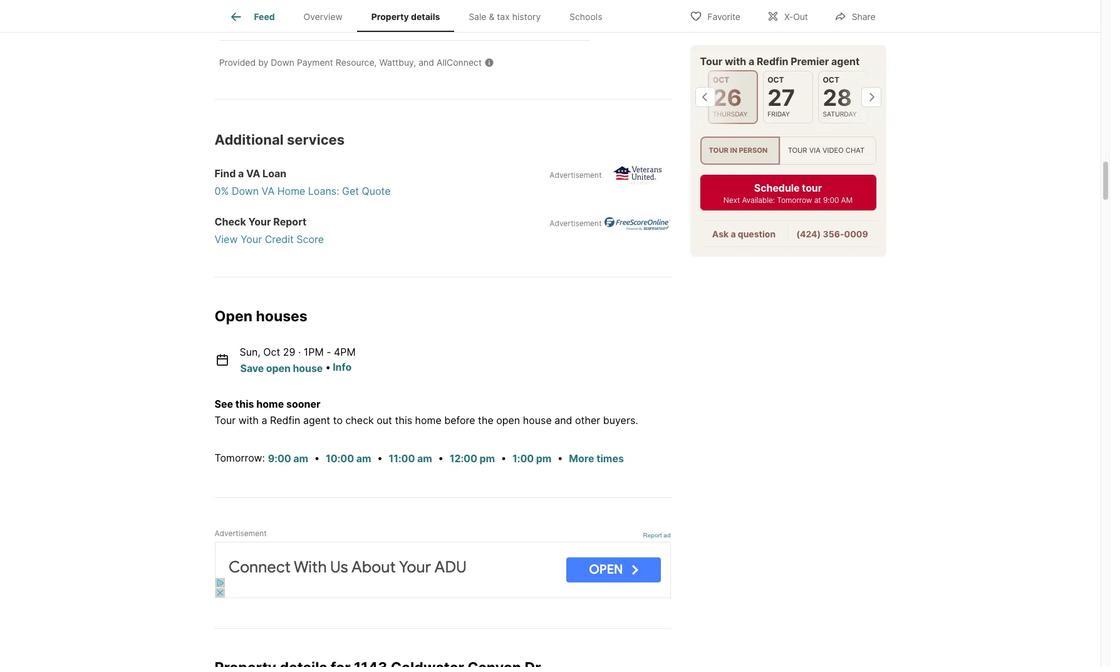 Task type: vqa. For each thing, say whether or not it's contained in the screenshot.
Advertisement related to Check Your Report View Your Credit Score
yes



Task type: locate. For each thing, give the bounding box(es) containing it.
pm
[[480, 453, 495, 465], [536, 453, 552, 465]]

am right 10:00
[[356, 453, 371, 465]]

1 vertical spatial agent
[[303, 414, 330, 427]]

oct for 26
[[713, 75, 730, 85]]

9:00 right the at
[[823, 196, 839, 205]]

0 horizontal spatial this
[[235, 398, 254, 410]]

1 horizontal spatial this
[[395, 414, 412, 427]]

see
[[215, 398, 233, 410]]

agent down sooner
[[303, 414, 330, 427]]

tour inside see this home sooner tour with a redfin agent to check out this home before the open house and other buyers.
[[215, 414, 236, 427]]

oct
[[713, 75, 730, 85], [768, 75, 784, 85], [823, 75, 840, 85], [263, 346, 280, 358]]

house down 1pm at the bottom of page
[[293, 362, 323, 375]]

at
[[814, 196, 821, 205]]

house up 1:00 pm button
[[523, 414, 552, 427]]

house inside see this home sooner tour with a redfin agent to check out this home before the open house and other buyers.
[[523, 414, 552, 427]]

providers
[[354, 19, 393, 30]]

0 horizontal spatial redfin
[[270, 414, 300, 427]]

agent right premier
[[832, 55, 860, 68]]

available
[[396, 19, 432, 30]]

and right plans
[[336, 19, 352, 30]]

details
[[411, 11, 440, 22]]

and
[[336, 19, 352, 30], [419, 57, 434, 68], [555, 414, 572, 427]]

0 horizontal spatial pm
[[480, 453, 495, 465]]

(424)
[[797, 229, 821, 240]]

premier
[[791, 55, 829, 68]]

share button
[[824, 3, 886, 29]]

2 vertical spatial home
[[415, 414, 442, 427]]

1 horizontal spatial am
[[356, 453, 371, 465]]

0 vertical spatial with
[[725, 55, 747, 68]]

1 horizontal spatial agent
[[832, 55, 860, 68]]

tour
[[700, 55, 723, 68], [709, 146, 729, 155], [788, 146, 807, 155], [215, 414, 236, 427]]

0 horizontal spatial va
[[246, 167, 260, 180]]

tab list containing feed
[[215, 0, 627, 32]]

check
[[215, 216, 246, 228]]

advertisement
[[550, 171, 602, 180], [550, 219, 602, 228], [215, 529, 267, 538]]

ad region
[[215, 542, 671, 599]]

home inside internet view internet plans and providers available for this home
[[466, 19, 489, 30]]

oct inside sun, oct 29 · 1pm - 4pm save open house • info
[[263, 346, 280, 358]]

a inside the find a va loan 0% down va home loans: get quote
[[238, 167, 244, 180]]

•
[[326, 361, 331, 373], [314, 452, 320, 464], [377, 452, 383, 464], [438, 452, 444, 464], [501, 452, 507, 464], [558, 452, 563, 464]]

1 vertical spatial 9:00
[[268, 453, 291, 465]]

• left the info link
[[326, 361, 331, 373]]

check
[[346, 414, 374, 427]]

0 vertical spatial 9:00
[[823, 196, 839, 205]]

feed
[[254, 11, 275, 22]]

report
[[273, 216, 307, 228], [643, 532, 662, 539]]

and left other
[[555, 414, 572, 427]]

save
[[240, 362, 264, 375]]

1 vertical spatial view
[[215, 233, 238, 246]]

internet left overview
[[254, 6, 293, 18]]

out
[[793, 11, 808, 22]]

oct down premier
[[823, 75, 840, 85]]

your down check at left top
[[241, 233, 262, 246]]

tour in person
[[709, 146, 768, 155]]

0 vertical spatial agent
[[832, 55, 860, 68]]

0 vertical spatial report
[[273, 216, 307, 228]]

feed link
[[229, 9, 275, 24]]

report left ad
[[643, 532, 662, 539]]

resource,
[[336, 57, 377, 68]]

am right "11:00"
[[417, 453, 432, 465]]

down right 0% at left top
[[232, 185, 259, 198]]

a inside see this home sooner tour with a redfin agent to check out this home before the open house and other buyers.
[[262, 414, 267, 427]]

your up credit
[[248, 216, 271, 228]]

home left before
[[415, 414, 442, 427]]

0 vertical spatial and
[[336, 19, 352, 30]]

0 vertical spatial va
[[246, 167, 260, 180]]

1 vertical spatial and
[[419, 57, 434, 68]]

open down 29
[[266, 362, 291, 375]]

ad
[[664, 532, 671, 539]]

0 vertical spatial house
[[293, 362, 323, 375]]

oct inside oct 28 saturday
[[823, 75, 840, 85]]

with up tomorrow:
[[239, 414, 259, 427]]

history
[[512, 11, 541, 22]]

times
[[597, 453, 624, 465]]

0 vertical spatial advertisement
[[550, 171, 602, 180]]

1 horizontal spatial house
[[523, 414, 552, 427]]

this
[[448, 19, 463, 30], [235, 398, 254, 410], [395, 414, 412, 427]]

tour
[[802, 182, 822, 194]]

1 horizontal spatial redfin
[[757, 55, 789, 68]]

x-out
[[784, 11, 808, 22]]

house inside sun, oct 29 · 1pm - 4pm save open house • info
[[293, 362, 323, 375]]

open
[[266, 362, 291, 375], [496, 414, 520, 427]]

oct left 29
[[263, 346, 280, 358]]

1 vertical spatial open
[[496, 414, 520, 427]]

overview
[[304, 11, 343, 22]]

view down check at left top
[[215, 233, 238, 246]]

this right see
[[235, 398, 254, 410]]

property details tab
[[357, 2, 454, 32]]

open right the
[[496, 414, 520, 427]]

pm right 1:00
[[536, 453, 552, 465]]

1 vertical spatial internet
[[277, 19, 309, 30]]

1 vertical spatial redfin
[[270, 414, 300, 427]]

va
[[246, 167, 260, 180], [262, 185, 275, 198]]

view up by
[[254, 19, 274, 30]]

2 horizontal spatial this
[[448, 19, 463, 30]]

0 horizontal spatial home
[[256, 398, 284, 410]]

redfin up 'oct 27 friday'
[[757, 55, 789, 68]]

2 horizontal spatial am
[[417, 453, 432, 465]]

tomorrow: 9:00 am • 10:00 am • 11:00 am • 12:00 pm • 1:00 pm • more times
[[215, 452, 624, 465]]

down inside the find a va loan 0% down va home loans: get quote
[[232, 185, 259, 198]]

report inside check your report view your credit score
[[273, 216, 307, 228]]

pm right 12:00 at the bottom left
[[480, 453, 495, 465]]

0 horizontal spatial house
[[293, 362, 323, 375]]

more
[[569, 453, 594, 465]]

&
[[489, 11, 495, 22]]

0 vertical spatial home
[[466, 19, 489, 30]]

1:00 pm button
[[512, 451, 552, 467]]

am
[[293, 453, 308, 465], [356, 453, 371, 465], [417, 453, 432, 465]]

internet right "feed"
[[277, 19, 309, 30]]

home left sooner
[[256, 398, 284, 410]]

1 horizontal spatial view
[[254, 19, 274, 30]]

0 horizontal spatial with
[[239, 414, 259, 427]]

0 horizontal spatial and
[[336, 19, 352, 30]]

9:00 inside tomorrow: 9:00 am • 10:00 am • 11:00 am • 12:00 pm • 1:00 pm • more times
[[268, 453, 291, 465]]

• left 10:00
[[314, 452, 320, 464]]

0 horizontal spatial view
[[215, 233, 238, 246]]

view
[[254, 19, 274, 30], [215, 233, 238, 246]]

2 vertical spatial and
[[555, 414, 572, 427]]

sale & tax history
[[469, 11, 541, 22]]

10:00 am button
[[325, 451, 372, 467]]

report ad
[[643, 532, 671, 539]]

tour left the in
[[709, 146, 729, 155]]

schedule tour next available: tomorrow at 9:00 am
[[724, 182, 853, 205]]

oct inside 'oct 27 friday'
[[768, 75, 784, 85]]

chat
[[846, 146, 865, 155]]

tour left via
[[788, 146, 807, 155]]

list box
[[700, 137, 876, 165]]

out
[[377, 414, 392, 427]]

1 horizontal spatial pm
[[536, 453, 552, 465]]

tour for tour with a redfin premier agent
[[700, 55, 723, 68]]

this right out
[[395, 414, 412, 427]]

0 horizontal spatial 9:00
[[268, 453, 291, 465]]

0 vertical spatial down
[[271, 57, 295, 68]]

am left 10:00
[[293, 453, 308, 465]]

0 horizontal spatial report
[[273, 216, 307, 228]]

list box containing tour in person
[[700, 137, 876, 165]]

via
[[809, 146, 821, 155]]

tomorrow:
[[215, 452, 265, 464]]

share
[[852, 11, 876, 22]]

0 horizontal spatial agent
[[303, 414, 330, 427]]

with up oct 26 thursday
[[725, 55, 747, 68]]

next image
[[861, 87, 881, 107]]

additional
[[215, 132, 284, 148]]

down right by
[[271, 57, 295, 68]]

0 vertical spatial view
[[254, 19, 274, 30]]

0 vertical spatial open
[[266, 362, 291, 375]]

oct down tour with a redfin premier agent
[[768, 75, 784, 85]]

allconnect
[[437, 57, 482, 68]]

advertisement for find a va loan 0% down va home loans: get quote
[[550, 171, 602, 180]]

schedule
[[754, 182, 800, 194]]

1 vertical spatial report
[[643, 532, 662, 539]]

1 vertical spatial va
[[262, 185, 275, 198]]

None button
[[708, 70, 758, 124], [763, 71, 814, 124], [819, 71, 869, 124], [708, 70, 758, 124], [763, 71, 814, 124], [819, 71, 869, 124]]

va down loan
[[262, 185, 275, 198]]

9:00 right tomorrow:
[[268, 453, 291, 465]]

home left tax
[[466, 19, 489, 30]]

2 pm from the left
[[536, 453, 552, 465]]

1 vertical spatial down
[[232, 185, 259, 198]]

oct 26 thursday
[[713, 75, 748, 118]]

find a va loan 0% down va home loans: get quote
[[215, 167, 391, 198]]

0 horizontal spatial down
[[232, 185, 259, 198]]

oct up previous image
[[713, 75, 730, 85]]

1 vertical spatial your
[[241, 233, 262, 246]]

1 horizontal spatial report
[[643, 532, 662, 539]]

29
[[283, 346, 295, 358]]

1 vertical spatial house
[[523, 414, 552, 427]]

0 horizontal spatial open
[[266, 362, 291, 375]]

oct inside oct 26 thursday
[[713, 75, 730, 85]]

video
[[823, 146, 844, 155]]

va left loan
[[246, 167, 260, 180]]

ask
[[712, 229, 729, 240]]

payment
[[297, 57, 333, 68]]

tour down see
[[215, 414, 236, 427]]

0 vertical spatial your
[[248, 216, 271, 228]]

this inside internet view internet plans and providers available for this home
[[448, 19, 463, 30]]

sooner
[[286, 398, 321, 410]]

loan
[[263, 167, 287, 180]]

0 vertical spatial this
[[448, 19, 463, 30]]

0 horizontal spatial am
[[293, 453, 308, 465]]

2 horizontal spatial home
[[466, 19, 489, 30]]

2 horizontal spatial and
[[555, 414, 572, 427]]

1 horizontal spatial open
[[496, 414, 520, 427]]

1 horizontal spatial 9:00
[[823, 196, 839, 205]]

1 horizontal spatial down
[[271, 57, 295, 68]]

9:00
[[823, 196, 839, 205], [268, 453, 291, 465]]

• inside sun, oct 29 · 1pm - 4pm save open house • info
[[326, 361, 331, 373]]

1 vertical spatial advertisement
[[550, 219, 602, 228]]

and right wattbuy,
[[419, 57, 434, 68]]

oct for 28
[[823, 75, 840, 85]]

tour with a redfin premier agent
[[700, 55, 860, 68]]

houses
[[256, 308, 308, 325]]

3 am from the left
[[417, 453, 432, 465]]

redfin
[[757, 55, 789, 68], [270, 414, 300, 427]]

loans:
[[308, 185, 339, 198]]

2 vertical spatial this
[[395, 414, 412, 427]]

0%
[[215, 185, 229, 198]]

property details
[[371, 11, 440, 22]]

tab list
[[215, 0, 627, 32]]

this right for
[[448, 19, 463, 30]]

thursday
[[713, 110, 748, 118]]

quote
[[362, 185, 391, 198]]

1 vertical spatial with
[[239, 414, 259, 427]]

redfin down sooner
[[270, 414, 300, 427]]

check your report view your credit score
[[215, 216, 324, 246]]

1 horizontal spatial home
[[415, 414, 442, 427]]

schools
[[570, 11, 602, 22]]

tour up previous image
[[700, 55, 723, 68]]

report up credit
[[273, 216, 307, 228]]

11:00 am button
[[388, 451, 433, 467]]



Task type: describe. For each thing, give the bounding box(es) containing it.
services
[[287, 132, 345, 148]]

agent inside see this home sooner tour with a redfin agent to check out this home before the open house and other buyers.
[[303, 414, 330, 427]]

oct for 27
[[768, 75, 784, 85]]

x-out button
[[756, 3, 819, 29]]

find
[[215, 167, 236, 180]]

2 vertical spatial advertisement
[[215, 529, 267, 538]]

provided by down payment resource, wattbuy, and allconnect
[[219, 57, 482, 68]]

12:00 pm button
[[449, 451, 496, 467]]

info link
[[333, 361, 352, 373]]

9:00 inside 'schedule tour next available: tomorrow at 9:00 am'
[[823, 196, 839, 205]]

11:00
[[389, 453, 415, 465]]

view inside internet view internet plans and providers available for this home
[[254, 19, 274, 30]]

sale & tax history tab
[[454, 2, 555, 32]]

10:00
[[326, 453, 354, 465]]

provided
[[219, 57, 256, 68]]

1 horizontal spatial and
[[419, 57, 434, 68]]

available:
[[742, 196, 775, 205]]

advertisement for check your report view your credit score
[[550, 219, 602, 228]]

(424) 356-0009 link
[[797, 229, 868, 240]]

buyers.
[[603, 414, 638, 427]]

report ad button
[[643, 532, 671, 542]]

wattbuy,
[[379, 57, 416, 68]]

redfin inside see this home sooner tour with a redfin agent to check out this home before the open house and other buyers.
[[270, 414, 300, 427]]

9:00 am button
[[267, 451, 309, 467]]

sale
[[469, 11, 487, 22]]

with inside see this home sooner tour with a redfin agent to check out this home before the open house and other buyers.
[[239, 414, 259, 427]]

x-
[[784, 11, 793, 22]]

1pm
[[304, 346, 324, 358]]

1 horizontal spatial va
[[262, 185, 275, 198]]

• left more
[[558, 452, 563, 464]]

the
[[478, 414, 494, 427]]

• left "11:00"
[[377, 452, 383, 464]]

for
[[434, 19, 446, 30]]

oct 27 friday
[[768, 75, 795, 118]]

am
[[841, 196, 853, 205]]

credit
[[265, 233, 294, 246]]

1 am from the left
[[293, 453, 308, 465]]

tour for tour in person
[[709, 146, 729, 155]]

tomorrow
[[777, 196, 812, 205]]

internet view internet plans and providers available for this home
[[254, 6, 489, 30]]

previous image
[[695, 87, 715, 107]]

see this home sooner tour with a redfin agent to check out this home before the open house and other buyers.
[[215, 398, 638, 427]]

1 vertical spatial this
[[235, 398, 254, 410]]

person
[[739, 146, 768, 155]]

(424) 356-0009
[[797, 229, 868, 240]]

26
[[713, 84, 742, 112]]

question
[[738, 229, 776, 240]]

0% down va home loans: get quote link
[[215, 184, 678, 199]]

tax
[[497, 11, 510, 22]]

open inside see this home sooner tour with a redfin agent to check out this home before the open house and other buyers.
[[496, 414, 520, 427]]

1 horizontal spatial with
[[725, 55, 747, 68]]

overview tab
[[289, 2, 357, 32]]

1:00
[[513, 453, 534, 465]]

save open house button
[[240, 360, 324, 376]]

open inside sun, oct 29 · 1pm - 4pm save open house • info
[[266, 362, 291, 375]]

28
[[823, 84, 852, 112]]

report inside report ad button
[[643, 532, 662, 539]]

0 vertical spatial internet
[[254, 6, 293, 18]]

oct 28 saturday
[[823, 75, 857, 118]]

sun, oct 29 · 1pm - 4pm save open house • info
[[240, 346, 356, 375]]

2 am from the left
[[356, 453, 371, 465]]

by
[[258, 57, 268, 68]]

356-
[[823, 229, 844, 240]]

and inside internet view internet plans and providers available for this home
[[336, 19, 352, 30]]

1 vertical spatial home
[[256, 398, 284, 410]]

home
[[277, 185, 305, 198]]

tour via video chat
[[788, 146, 865, 155]]

and inside see this home sooner tour with a redfin agent to check out this home before the open house and other buyers.
[[555, 414, 572, 427]]

additional services
[[215, 132, 345, 148]]

ask a question
[[712, 229, 776, 240]]

friday
[[768, 110, 790, 118]]

4pm
[[334, 346, 356, 358]]

get
[[342, 185, 359, 198]]

more times link
[[569, 453, 624, 465]]

other
[[575, 414, 601, 427]]

• left 1:00
[[501, 452, 507, 464]]

• left 12:00 at the bottom left
[[438, 452, 444, 464]]

0 vertical spatial redfin
[[757, 55, 789, 68]]

favorite button
[[679, 3, 751, 29]]

·
[[298, 346, 301, 358]]

tour for tour via video chat
[[788, 146, 807, 155]]

saturday
[[823, 110, 857, 118]]

1 pm from the left
[[480, 453, 495, 465]]

view your credit score link
[[215, 232, 678, 247]]

view inside check your report view your credit score
[[215, 233, 238, 246]]

next
[[724, 196, 740, 205]]

property
[[371, 11, 409, 22]]

schools tab
[[555, 2, 617, 32]]

open
[[215, 308, 253, 325]]

sun,
[[240, 346, 261, 358]]

-
[[327, 346, 331, 358]]

0009
[[844, 229, 868, 240]]

12:00
[[450, 453, 477, 465]]



